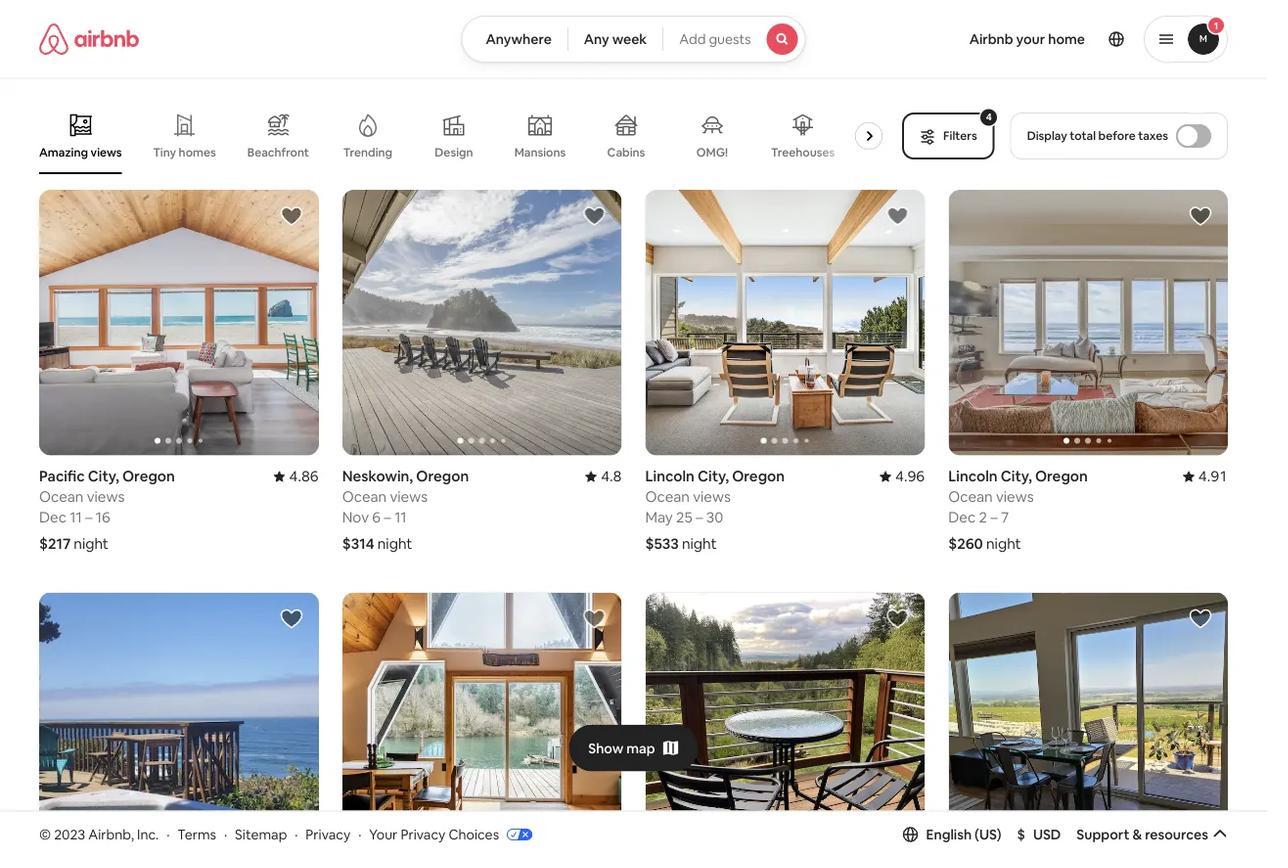 Task type: describe. For each thing, give the bounding box(es) containing it.
4.96 out of 5 average rating image
[[880, 467, 925, 486]]

display total before taxes
[[1027, 128, 1168, 143]]

privacy link
[[306, 825, 351, 843]]

views inside group
[[91, 145, 122, 160]]

4.8 out of 5 average rating image
[[585, 467, 622, 486]]

views for lincoln city, oregon ocean views dec 2 – 7 $260 night
[[996, 487, 1034, 506]]

taxes
[[1138, 128, 1168, 143]]

ocean for may 25 – 30
[[645, 487, 690, 506]]

3 · from the left
[[295, 825, 298, 843]]

6
[[372, 508, 381, 527]]

2023
[[54, 825, 85, 843]]

city, for 30
[[698, 467, 729, 486]]

30
[[706, 508, 723, 527]]

16
[[96, 508, 110, 527]]

support & resources button
[[1077, 826, 1228, 843]]

tiny
[[153, 145, 176, 160]]

neskowin, oregon ocean views nov 6 – 11 $314 night
[[342, 467, 469, 553]]

your privacy choices link
[[369, 825, 532, 844]]

1 button
[[1144, 16, 1228, 63]]

beachfront
[[247, 145, 309, 160]]

cabins
[[607, 145, 645, 160]]

english
[[926, 826, 972, 843]]

views for pacific city, oregon ocean views dec 11 – 16 $217 night
[[87, 487, 125, 506]]

guests
[[709, 30, 751, 48]]

airbnb,
[[88, 825, 134, 843]]

nov
[[342, 508, 369, 527]]

$217
[[39, 534, 71, 553]]

filters
[[943, 128, 977, 143]]

oregon for pacific city, oregon ocean views dec 11 – 16 $217 night
[[122, 467, 175, 486]]

display total before taxes button
[[1010, 113, 1228, 159]]

add to wishlist: pacific city, oregon image
[[280, 204, 303, 228]]

7
[[1001, 508, 1009, 527]]

may
[[645, 508, 673, 527]]

neskowin,
[[342, 467, 413, 486]]

amazing
[[39, 145, 88, 160]]

1
[[1214, 19, 1218, 32]]

(us)
[[975, 826, 1001, 843]]

airbnb your home link
[[958, 19, 1097, 60]]

airbnb
[[969, 30, 1013, 48]]

none search field containing anywhere
[[461, 16, 806, 63]]

add guests button
[[663, 16, 806, 63]]

$533
[[645, 534, 679, 553]]

©
[[39, 825, 51, 843]]

add to wishlist: tidewater, oregon image
[[583, 607, 606, 631]]

support & resources
[[1077, 826, 1208, 843]]

25
[[676, 508, 692, 527]]

show map button
[[569, 725, 698, 772]]

before
[[1098, 128, 1136, 143]]

4.91 out of 5 average rating image
[[1183, 467, 1228, 486]]

– inside neskowin, oregon ocean views nov 6 – 11 $314 night
[[384, 508, 391, 527]]

oregon for lincoln city, oregon ocean views dec 2 – 7 $260 night
[[1035, 467, 1088, 486]]

any week button
[[567, 16, 664, 63]]

lincoln city, oregon ocean views may 25 – 30 $533 night
[[645, 467, 785, 553]]

mansions
[[514, 145, 566, 160]]

inc.
[[137, 825, 159, 843]]

sitemap link
[[235, 825, 287, 843]]

group containing amazing views
[[39, 98, 890, 174]]

$314
[[342, 534, 374, 553]]

display
[[1027, 128, 1067, 143]]

4 · from the left
[[358, 825, 361, 843]]

add
[[679, 30, 706, 48]]

add guests
[[679, 30, 751, 48]]

add to wishlist: neskowin, oregon image
[[583, 204, 606, 228]]

lincoln for lincoln city, oregon ocean views dec 2 – 7 $260 night
[[948, 467, 998, 486]]

add to wishlist: amity, oregon image
[[1189, 607, 1212, 631]]

pacific
[[39, 467, 85, 486]]

ocean for dec 2 – 7
[[948, 487, 993, 506]]

2 privacy from the left
[[401, 825, 445, 843]]

4.86 out of 5 average rating image
[[273, 467, 319, 486]]

english (us)
[[926, 826, 1001, 843]]

week
[[612, 30, 647, 48]]

city, for 16
[[88, 467, 119, 486]]

support
[[1077, 826, 1130, 843]]

night inside neskowin, oregon ocean views nov 6 – 11 $314 night
[[377, 534, 412, 553]]

trending
[[343, 145, 392, 160]]

omg!
[[696, 145, 728, 160]]

usd
[[1033, 826, 1061, 843]]

add to wishlist: lincoln city, oregon image for 4.91
[[1189, 204, 1212, 228]]

$260
[[948, 534, 983, 553]]

4.96
[[895, 467, 925, 486]]

4.86
[[289, 467, 319, 486]]



Task type: vqa. For each thing, say whether or not it's contained in the screenshot.
English
yes



Task type: locate. For each thing, give the bounding box(es) containing it.
1 oregon from the left
[[122, 467, 175, 486]]

night for $533
[[682, 534, 717, 553]]

lincoln inside "lincoln city, oregon ocean views may 25 – 30 $533 night"
[[645, 467, 695, 486]]

ocean up 'may'
[[645, 487, 690, 506]]

0 horizontal spatial privacy
[[306, 825, 351, 843]]

any week
[[584, 30, 647, 48]]

night inside lincoln city, oregon ocean views dec 2 – 7 $260 night
[[986, 534, 1021, 553]]

1 · from the left
[[167, 825, 170, 843]]

1 horizontal spatial dec
[[948, 508, 976, 527]]

1 night from the left
[[74, 534, 109, 553]]

1 horizontal spatial city,
[[698, 467, 729, 486]]

lincoln up the '2'
[[948, 467, 998, 486]]

– left 16 at the bottom of the page
[[85, 508, 92, 527]]

1 lincoln from the left
[[645, 467, 695, 486]]

2 city, from the left
[[698, 467, 729, 486]]

0 horizontal spatial add to wishlist: lincoln city, oregon image
[[886, 204, 909, 228]]

terms link
[[177, 825, 216, 843]]

4 night from the left
[[986, 534, 1021, 553]]

home
[[1048, 30, 1085, 48]]

treehouses
[[771, 145, 835, 160]]

2 dec from the left
[[948, 508, 976, 527]]

views inside lincoln city, oregon ocean views dec 2 – 7 $260 night
[[996, 487, 1034, 506]]

ocean down 'pacific'
[[39, 487, 84, 506]]

views for lincoln city, oregon ocean views may 25 – 30 $533 night
[[693, 487, 731, 506]]

$
[[1017, 826, 1025, 843]]

0 horizontal spatial dec
[[39, 508, 66, 527]]

&
[[1132, 826, 1142, 843]]

views up 7
[[996, 487, 1034, 506]]

your privacy choices
[[369, 825, 499, 843]]

add to wishlist: amity, oregon image
[[886, 607, 909, 631]]

3 city, from the left
[[1001, 467, 1032, 486]]

ocean up nov
[[342, 487, 387, 506]]

city, inside lincoln city, oregon ocean views dec 2 – 7 $260 night
[[1001, 467, 1032, 486]]

dec inside pacific city, oregon ocean views dec 11 – 16 $217 night
[[39, 508, 66, 527]]

city, up 16 at the bottom of the page
[[88, 467, 119, 486]]

– left 7
[[990, 508, 998, 527]]

amazing views
[[39, 145, 122, 160]]

airbnb your home
[[969, 30, 1085, 48]]

ocean inside pacific city, oregon ocean views dec 11 – 16 $217 night
[[39, 487, 84, 506]]

night down '25'
[[682, 534, 717, 553]]

add to wishlist: lincoln city, oregon image
[[886, 204, 909, 228], [1189, 204, 1212, 228]]

ocean
[[39, 487, 84, 506], [342, 487, 387, 506], [645, 487, 690, 506], [948, 487, 993, 506]]

night down 6
[[377, 534, 412, 553]]

4 ocean from the left
[[948, 487, 993, 506]]

3 – from the left
[[696, 508, 703, 527]]

3 oregon from the left
[[732, 467, 785, 486]]

3 ocean from the left
[[645, 487, 690, 506]]

–
[[85, 508, 92, 527], [384, 508, 391, 527], [696, 508, 703, 527], [990, 508, 998, 527]]

· right terms link
[[224, 825, 227, 843]]

11 inside neskowin, oregon ocean views nov 6 – 11 $314 night
[[394, 508, 407, 527]]

· left 'privacy' link
[[295, 825, 298, 843]]

2 – from the left
[[384, 508, 391, 527]]

terms
[[177, 825, 216, 843]]

city, inside "lincoln city, oregon ocean views may 25 – 30 $533 night"
[[698, 467, 729, 486]]

– right '25'
[[696, 508, 703, 527]]

1 dec from the left
[[39, 508, 66, 527]]

3 night from the left
[[682, 534, 717, 553]]

night for $260
[[986, 534, 1021, 553]]

dec for dec 2 – 7
[[948, 508, 976, 527]]

oregon for lincoln city, oregon ocean views may 25 – 30 $533 night
[[732, 467, 785, 486]]

privacy
[[306, 825, 351, 843], [401, 825, 445, 843]]

1 horizontal spatial add to wishlist: lincoln city, oregon image
[[1189, 204, 1212, 228]]

11 inside pacific city, oregon ocean views dec 11 – 16 $217 night
[[70, 508, 82, 527]]

design
[[435, 145, 473, 160]]

lincoln city, oregon ocean views dec 2 – 7 $260 night
[[948, 467, 1088, 553]]

sitemap
[[235, 825, 287, 843]]

group
[[39, 98, 890, 174], [39, 190, 319, 455], [342, 190, 622, 455], [645, 190, 925, 455], [948, 190, 1228, 455], [39, 592, 319, 858], [342, 592, 622, 858], [645, 592, 925, 858], [948, 592, 1228, 858]]

1 horizontal spatial privacy
[[401, 825, 445, 843]]

anywhere button
[[461, 16, 568, 63]]

1 add to wishlist: lincoln city, oregon image from the left
[[886, 204, 909, 228]]

views inside "lincoln city, oregon ocean views may 25 – 30 $533 night"
[[693, 487, 731, 506]]

dec left the '2'
[[948, 508, 976, 527]]

– inside lincoln city, oregon ocean views dec 2 – 7 $260 night
[[990, 508, 998, 527]]

night for $217
[[74, 534, 109, 553]]

pacific city, oregon ocean views dec 11 – 16 $217 night
[[39, 467, 175, 553]]

privacy right your at the bottom of page
[[401, 825, 445, 843]]

2
[[979, 508, 987, 527]]

– for may 25 – 30
[[696, 508, 703, 527]]

dec
[[39, 508, 66, 527], [948, 508, 976, 527]]

2 · from the left
[[224, 825, 227, 843]]

views up 30
[[693, 487, 731, 506]]

ocean for dec 11 – 16
[[39, 487, 84, 506]]

city,
[[88, 467, 119, 486], [698, 467, 729, 486], [1001, 467, 1032, 486]]

total
[[1070, 128, 1096, 143]]

views right amazing
[[91, 145, 122, 160]]

tiny homes
[[153, 145, 216, 160]]

ocean inside lincoln city, oregon ocean views dec 2 – 7 $260 night
[[948, 487, 993, 506]]

oregon
[[122, 467, 175, 486], [416, 467, 469, 486], [732, 467, 785, 486], [1035, 467, 1088, 486]]

1 11 from the left
[[70, 508, 82, 527]]

4.91
[[1198, 467, 1228, 486]]

4 – from the left
[[990, 508, 998, 527]]

2 lincoln from the left
[[948, 467, 998, 486]]

add to wishlist: lincoln city, oregon image for 4.96
[[886, 204, 909, 228]]

city, up 7
[[1001, 467, 1032, 486]]

ocean inside "lincoln city, oregon ocean views may 25 – 30 $533 night"
[[645, 487, 690, 506]]

1 ocean from the left
[[39, 487, 84, 506]]

homes
[[179, 145, 216, 160]]

english (us) button
[[903, 826, 1001, 843]]

oregon inside lincoln city, oregon ocean views dec 2 – 7 $260 night
[[1035, 467, 1088, 486]]

ocean up the '2'
[[948, 487, 993, 506]]

night inside pacific city, oregon ocean views dec 11 – 16 $217 night
[[74, 534, 109, 553]]

add to wishlist: lincoln beach, oregon image
[[280, 607, 303, 631]]

ocean inside neskowin, oregon ocean views nov 6 – 11 $314 night
[[342, 487, 387, 506]]

0 horizontal spatial lincoln
[[645, 467, 695, 486]]

night down 16 at the bottom of the page
[[74, 534, 109, 553]]

filters button
[[902, 113, 995, 159]]

views inside neskowin, oregon ocean views nov 6 – 11 $314 night
[[390, 487, 428, 506]]

dec for dec 11 – 16
[[39, 508, 66, 527]]

any
[[584, 30, 609, 48]]

anywhere
[[486, 30, 552, 48]]

4.8
[[601, 467, 622, 486]]

dec up $217
[[39, 508, 66, 527]]

1 horizontal spatial 11
[[394, 508, 407, 527]]

views up 16 at the bottom of the page
[[87, 487, 125, 506]]

oregon inside "lincoln city, oregon ocean views may 25 – 30 $533 night"
[[732, 467, 785, 486]]

night inside "lincoln city, oregon ocean views may 25 – 30 $533 night"
[[682, 534, 717, 553]]

show
[[588, 739, 624, 757]]

terms · sitemap · privacy
[[177, 825, 351, 843]]

views
[[91, 145, 122, 160], [87, 487, 125, 506], [390, 487, 428, 506], [693, 487, 731, 506], [996, 487, 1034, 506]]

night down 7
[[986, 534, 1021, 553]]

oregon inside pacific city, oregon ocean views dec 11 – 16 $217 night
[[122, 467, 175, 486]]

map
[[626, 739, 655, 757]]

your
[[1016, 30, 1045, 48]]

11 left 16 at the bottom of the page
[[70, 508, 82, 527]]

2 add to wishlist: lincoln city, oregon image from the left
[[1189, 204, 1212, 228]]

– for dec 11 – 16
[[85, 508, 92, 527]]

lincoln for lincoln city, oregon ocean views may 25 – 30 $533 night
[[645, 467, 695, 486]]

11 right 6
[[394, 508, 407, 527]]

choices
[[448, 825, 499, 843]]

11
[[70, 508, 82, 527], [394, 508, 407, 527]]

2 ocean from the left
[[342, 487, 387, 506]]

None search field
[[461, 16, 806, 63]]

views inside pacific city, oregon ocean views dec 11 – 16 $217 night
[[87, 487, 125, 506]]

oregon inside neskowin, oregon ocean views nov 6 – 11 $314 night
[[416, 467, 469, 486]]

city, inside pacific city, oregon ocean views dec 11 – 16 $217 night
[[88, 467, 119, 486]]

lincoln up 'may'
[[645, 467, 695, 486]]

1 horizontal spatial lincoln
[[948, 467, 998, 486]]

views down neskowin,
[[390, 487, 428, 506]]

lincoln
[[645, 467, 695, 486], [948, 467, 998, 486]]

show map
[[588, 739, 655, 757]]

dec inside lincoln city, oregon ocean views dec 2 – 7 $260 night
[[948, 508, 976, 527]]

4 oregon from the left
[[1035, 467, 1088, 486]]

2 night from the left
[[377, 534, 412, 553]]

city, for 7
[[1001, 467, 1032, 486]]

resources
[[1145, 826, 1208, 843]]

$ usd
[[1017, 826, 1061, 843]]

privacy left your at the bottom of page
[[306, 825, 351, 843]]

· left your at the bottom of page
[[358, 825, 361, 843]]

lincoln inside lincoln city, oregon ocean views dec 2 – 7 $260 night
[[948, 467, 998, 486]]

– for dec 2 – 7
[[990, 508, 998, 527]]

· right inc.
[[167, 825, 170, 843]]

1 privacy from the left
[[306, 825, 351, 843]]

© 2023 airbnb, inc. ·
[[39, 825, 170, 843]]

– inside "lincoln city, oregon ocean views may 25 – 30 $533 night"
[[696, 508, 703, 527]]

1 – from the left
[[85, 508, 92, 527]]

·
[[167, 825, 170, 843], [224, 825, 227, 843], [295, 825, 298, 843], [358, 825, 361, 843]]

your
[[369, 825, 398, 843]]

profile element
[[829, 0, 1228, 78]]

2 11 from the left
[[394, 508, 407, 527]]

city, up 30
[[698, 467, 729, 486]]

2 oregon from the left
[[416, 467, 469, 486]]

night
[[74, 534, 109, 553], [377, 534, 412, 553], [682, 534, 717, 553], [986, 534, 1021, 553]]

0 horizontal spatial 11
[[70, 508, 82, 527]]

– right 6
[[384, 508, 391, 527]]

– inside pacific city, oregon ocean views dec 11 – 16 $217 night
[[85, 508, 92, 527]]

2 horizontal spatial city,
[[1001, 467, 1032, 486]]

0 horizontal spatial city,
[[88, 467, 119, 486]]

1 city, from the left
[[88, 467, 119, 486]]



